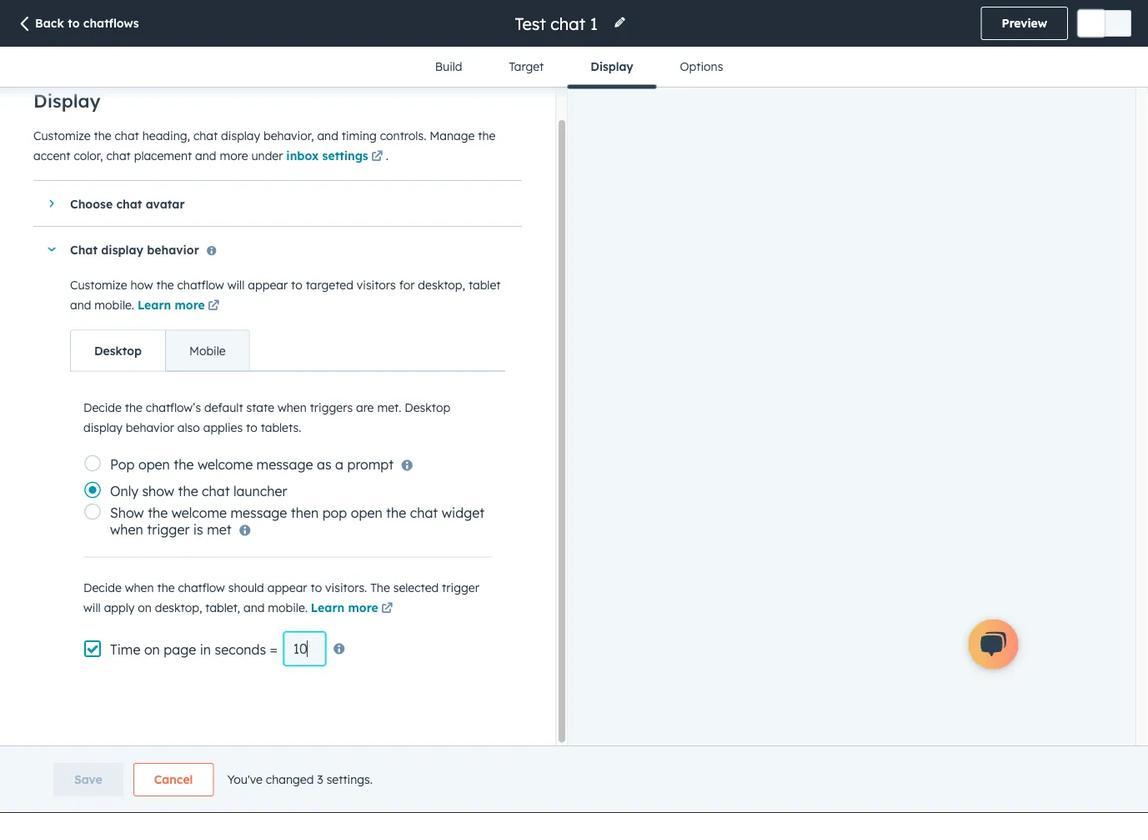 Task type: locate. For each thing, give the bounding box(es) containing it.
when down the only
[[110, 521, 143, 538]]

the down prompt
[[386, 504, 406, 521]]

applies
[[203, 420, 243, 435]]

0 vertical spatial desktop,
[[418, 278, 465, 292]]

learn for should
[[311, 600, 345, 615]]

behavior inside dropdown button
[[147, 242, 199, 257]]

decide
[[83, 400, 122, 415], [83, 580, 122, 595]]

customize inside customize the chat heading, chat display behavior, and timing controls. manage the accent color, chat placement and more under
[[33, 128, 91, 143]]

chatflow inside decide when the chatflow should appear to visitors. the selected trigger will apply on desktop, tablet, and mobile.
[[178, 580, 225, 595]]

1 horizontal spatial trigger
[[442, 580, 480, 595]]

0 horizontal spatial desktop
[[94, 343, 142, 358]]

1 vertical spatial desktop,
[[155, 600, 202, 615]]

learn more link down the how
[[138, 297, 223, 317]]

desktop down the how
[[94, 343, 142, 358]]

1 vertical spatial decide
[[83, 580, 122, 595]]

display
[[221, 128, 260, 143], [101, 242, 143, 257], [83, 420, 123, 435]]

mobile. down the how
[[95, 298, 134, 312]]

0 vertical spatial customize
[[33, 128, 91, 143]]

seconds
[[215, 641, 266, 658]]

2 vertical spatial more
[[348, 600, 378, 615]]

also
[[177, 420, 200, 435]]

will inside decide when the chatflow should appear to visitors. the selected trigger will apply on desktop, tablet, and mobile.
[[83, 600, 101, 615]]

to left visitors.
[[311, 580, 322, 595]]

desktop, up page
[[155, 600, 202, 615]]

customize how the chatflow will appear to targeted visitors for desktop, tablet and mobile.
[[70, 278, 501, 312]]

message
[[257, 456, 313, 473], [231, 504, 287, 521]]

0 horizontal spatial will
[[83, 600, 101, 615]]

the
[[371, 580, 390, 595]]

0 vertical spatial desktop
[[94, 343, 142, 358]]

options button
[[657, 47, 747, 87]]

are
[[356, 400, 374, 415]]

learn
[[138, 298, 171, 312], [311, 600, 345, 615]]

to inside button
[[68, 16, 80, 30]]

and
[[317, 128, 339, 143], [195, 148, 217, 163], [70, 298, 91, 312], [244, 600, 265, 615]]

display inside customize the chat heading, chat display behavior, and timing controls. manage the accent color, chat placement and more under
[[221, 128, 260, 143]]

caret image inside chat display behavior dropdown button
[[47, 247, 57, 252]]

1 horizontal spatial desktop,
[[418, 278, 465, 292]]

desktop, inside customize how the chatflow will appear to targeted visitors for desktop, tablet and mobile.
[[418, 278, 465, 292]]

display inside chat display behavior dropdown button
[[101, 242, 143, 257]]

is
[[193, 521, 203, 538]]

caret image
[[50, 199, 54, 209], [47, 247, 57, 252]]

how
[[131, 278, 153, 292]]

build
[[435, 59, 463, 74]]

customize inside customize how the chatflow will appear to targeted visitors for desktop, tablet and mobile.
[[70, 278, 127, 292]]

display right the chat
[[101, 242, 143, 257]]

more for will
[[175, 298, 205, 312]]

learn more down the how
[[138, 298, 205, 312]]

appear inside customize how the chatflow will appear to targeted visitors for desktop, tablet and mobile.
[[248, 278, 288, 292]]

the right manage
[[478, 128, 496, 143]]

inbox settings link
[[286, 147, 386, 167]]

0 vertical spatial decide
[[83, 400, 122, 415]]

heading,
[[142, 128, 190, 143]]

the left chatflow's
[[125, 400, 143, 415]]

0 vertical spatial learn more link
[[138, 297, 223, 317]]

1 horizontal spatial display
[[591, 59, 634, 74]]

link opens in a new window image inside inbox settings "link"
[[371, 151, 383, 163]]

0 vertical spatial learn
[[138, 298, 171, 312]]

display
[[591, 59, 634, 74], [33, 89, 101, 112]]

appear
[[248, 278, 288, 292], [268, 580, 307, 595]]

on
[[138, 600, 152, 615], [144, 641, 160, 658]]

0 vertical spatial mobile.
[[95, 298, 134, 312]]

learn down the how
[[138, 298, 171, 312]]

1 horizontal spatial more
[[220, 148, 248, 163]]

more left link opens in a new window image
[[348, 600, 378, 615]]

1 vertical spatial learn more link
[[311, 599, 396, 619]]

desktop
[[94, 343, 142, 358], [405, 400, 451, 415]]

chat display behavior
[[70, 242, 199, 257]]

2 vertical spatial when
[[125, 580, 154, 595]]

chatflows
[[83, 16, 139, 30]]

to down state at left
[[246, 420, 258, 435]]

welcome down applies
[[198, 456, 253, 473]]

the up page
[[157, 580, 175, 595]]

selected
[[393, 580, 439, 595]]

and down the chat
[[70, 298, 91, 312]]

navigation
[[412, 47, 747, 89]]

and right placement
[[195, 148, 217, 163]]

to
[[68, 16, 80, 30], [291, 278, 303, 292], [246, 420, 258, 435], [311, 580, 322, 595]]

behavior
[[147, 242, 199, 257], [126, 420, 174, 435]]

chat display behavior button
[[33, 227, 506, 272]]

more
[[220, 148, 248, 163], [175, 298, 205, 312], [348, 600, 378, 615]]

options
[[680, 59, 724, 74]]

welcome down only show the chat launcher on the bottom left of page
[[172, 504, 227, 521]]

0 vertical spatial learn more
[[138, 298, 205, 312]]

the
[[94, 128, 111, 143], [478, 128, 496, 143], [156, 278, 174, 292], [125, 400, 143, 415], [174, 456, 194, 473], [178, 483, 198, 499], [148, 504, 168, 521], [386, 504, 406, 521], [157, 580, 175, 595]]

1 vertical spatial caret image
[[47, 247, 57, 252]]

1 horizontal spatial desktop
[[405, 400, 451, 415]]

1 vertical spatial open
[[351, 504, 383, 521]]

open
[[138, 456, 170, 473], [351, 504, 383, 521]]

1 horizontal spatial open
[[351, 504, 383, 521]]

1 vertical spatial more
[[175, 298, 205, 312]]

1 vertical spatial message
[[231, 504, 287, 521]]

navigation containing build
[[412, 47, 747, 89]]

only show the chat launcher
[[110, 483, 287, 499]]

2 decide from the top
[[83, 580, 122, 595]]

learn more link down visitors.
[[311, 599, 396, 619]]

0 vertical spatial chatflow
[[177, 278, 224, 292]]

caret image left the chat
[[47, 247, 57, 252]]

caret image inside choose chat avatar dropdown button
[[50, 199, 54, 209]]

customize down the chat
[[70, 278, 127, 292]]

1 horizontal spatial will
[[227, 278, 245, 292]]

the inside customize how the chatflow will appear to targeted visitors for desktop, tablet and mobile.
[[156, 278, 174, 292]]

0 vertical spatial more
[[220, 148, 248, 163]]

behavior down the avatar
[[147, 242, 199, 257]]

0 vertical spatial behavior
[[147, 242, 199, 257]]

1 horizontal spatial learn more
[[311, 600, 378, 615]]

2 horizontal spatial more
[[348, 600, 378, 615]]

tab list
[[70, 330, 250, 372]]

customize up accent
[[33, 128, 91, 143]]

appear down chat display behavior dropdown button at the left of page
[[248, 278, 288, 292]]

None field
[[513, 12, 604, 35]]

chatflow up tablet,
[[178, 580, 225, 595]]

decide up apply
[[83, 580, 122, 595]]

when
[[278, 400, 307, 415], [110, 521, 143, 538], [125, 580, 154, 595]]

save
[[74, 772, 102, 787]]

0 vertical spatial display
[[221, 128, 260, 143]]

mobile. inside customize how the chatflow will appear to targeted visitors for desktop, tablet and mobile.
[[95, 298, 134, 312]]

behavior,
[[264, 128, 314, 143]]

inbox settings
[[286, 148, 368, 163]]

timing
[[342, 128, 377, 143]]

to left targeted
[[291, 278, 303, 292]]

1 vertical spatial customize
[[70, 278, 127, 292]]

decide when the chatflow should appear to visitors. the selected trigger will apply on desktop, tablet, and mobile.
[[83, 580, 480, 615]]

build button
[[412, 47, 486, 87]]

decide down desktop link
[[83, 400, 122, 415]]

preview button
[[982, 7, 1069, 40]]

chat up the met
[[202, 483, 230, 499]]

0 horizontal spatial mobile.
[[95, 298, 134, 312]]

0 horizontal spatial open
[[138, 456, 170, 473]]

0 horizontal spatial display
[[33, 89, 101, 112]]

mobile. up =
[[268, 600, 308, 615]]

the up color,
[[94, 128, 111, 143]]

2 vertical spatial display
[[83, 420, 123, 435]]

time
[[110, 641, 141, 658]]

0 horizontal spatial more
[[175, 298, 205, 312]]

when inside decide the chatflow's default state when triggers are met. desktop display behavior also applies to tablets.
[[278, 400, 307, 415]]

display inside display button
[[591, 59, 634, 74]]

target
[[509, 59, 544, 74]]

1 horizontal spatial mobile.
[[268, 600, 308, 615]]

desktop, right the for
[[418, 278, 465, 292]]

chat
[[115, 128, 139, 143], [193, 128, 218, 143], [106, 148, 131, 163], [116, 196, 142, 211], [202, 483, 230, 499], [410, 504, 438, 521]]

open right pop
[[351, 504, 383, 521]]

chatflow for should
[[178, 580, 225, 595]]

0 vertical spatial trigger
[[147, 521, 190, 538]]

chatflow right the how
[[177, 278, 224, 292]]

1 vertical spatial mobile.
[[268, 600, 308, 615]]

decide the chatflow's default state when triggers are met. desktop display behavior also applies to tablets.
[[83, 400, 451, 435]]

0 horizontal spatial trigger
[[147, 521, 190, 538]]

1 decide from the top
[[83, 400, 122, 415]]

trigger left the is
[[147, 521, 190, 538]]

placement
[[134, 148, 192, 163]]

more left under
[[220, 148, 248, 163]]

the right the how
[[156, 278, 174, 292]]

cancel
[[154, 772, 193, 787]]

chat inside show the welcome message then pop open the chat widget when trigger is met
[[410, 504, 438, 521]]

on right apply
[[138, 600, 152, 615]]

mobile
[[189, 343, 226, 358]]

0 horizontal spatial desktop,
[[155, 600, 202, 615]]

learn down visitors.
[[311, 600, 345, 615]]

settings
[[322, 148, 368, 163]]

trigger
[[147, 521, 190, 538], [442, 580, 480, 595]]

1 horizontal spatial learn more link
[[311, 599, 396, 619]]

show
[[142, 483, 174, 499]]

chatflow
[[177, 278, 224, 292], [178, 580, 225, 595]]

1 horizontal spatial learn
[[311, 600, 345, 615]]

triggers
[[310, 400, 353, 415]]

trigger inside show the welcome message then pop open the chat widget when trigger is met
[[147, 521, 190, 538]]

0 vertical spatial open
[[138, 456, 170, 473]]

the up only show the chat launcher on the bottom left of page
[[174, 456, 194, 473]]

0 vertical spatial display
[[591, 59, 634, 74]]

will
[[227, 278, 245, 292], [83, 600, 101, 615]]

chat
[[70, 242, 98, 257]]

more up mobile
[[175, 298, 205, 312]]

learn more link for will
[[138, 297, 223, 317]]

and down should
[[244, 600, 265, 615]]

learn more for will
[[138, 298, 205, 312]]

1 vertical spatial when
[[110, 521, 143, 538]]

caret image for chat display behavior dropdown button at the left of page
[[47, 247, 57, 252]]

when up tablets.
[[278, 400, 307, 415]]

tab panel
[[70, 371, 506, 679]]

more inside customize the chat heading, chat display behavior, and timing controls. manage the accent color, chat placement and more under
[[220, 148, 248, 163]]

0 vertical spatial will
[[227, 278, 245, 292]]

0 horizontal spatial learn more link
[[138, 297, 223, 317]]

show
[[110, 504, 144, 521]]

decide inside decide the chatflow's default state when triggers are met. desktop display behavior also applies to tablets.
[[83, 400, 122, 415]]

1 vertical spatial will
[[83, 600, 101, 615]]

on inside decide when the chatflow should appear to visitors. the selected trigger will apply on desktop, tablet, and mobile.
[[138, 600, 152, 615]]

desktop,
[[418, 278, 465, 292], [155, 600, 202, 615]]

chat left widget
[[410, 504, 438, 521]]

chat left the avatar
[[116, 196, 142, 211]]

link opens in a new window image
[[371, 147, 383, 167], [371, 151, 383, 163], [208, 297, 220, 317], [208, 301, 220, 312], [381, 599, 393, 619]]

caret image left choose
[[50, 199, 54, 209]]

1 vertical spatial learn more
[[311, 600, 378, 615]]

display up under
[[221, 128, 260, 143]]

cancel button
[[133, 763, 214, 797]]

None text field
[[284, 632, 326, 666]]

1 vertical spatial learn
[[311, 600, 345, 615]]

trigger right selected at the bottom left of the page
[[442, 580, 480, 595]]

1 vertical spatial behavior
[[126, 420, 174, 435]]

customize
[[33, 128, 91, 143], [70, 278, 127, 292]]

on right time
[[144, 641, 160, 658]]

will down chat display behavior dropdown button at the left of page
[[227, 278, 245, 292]]

0 vertical spatial caret image
[[50, 199, 54, 209]]

when up apply
[[125, 580, 154, 595]]

decide inside decide when the chatflow should appear to visitors. the selected trigger will apply on desktop, tablet, and mobile.
[[83, 580, 122, 595]]

1 vertical spatial appear
[[268, 580, 307, 595]]

when inside show the welcome message then pop open the chat widget when trigger is met
[[110, 521, 143, 538]]

display inside decide the chatflow's default state when triggers are met. desktop display behavior also applies to tablets.
[[83, 420, 123, 435]]

chatflow inside customize how the chatflow will appear to targeted visitors for desktop, tablet and mobile.
[[177, 278, 224, 292]]

1 vertical spatial display
[[101, 242, 143, 257]]

0 vertical spatial appear
[[248, 278, 288, 292]]

1 vertical spatial chatflow
[[178, 580, 225, 595]]

learn more link
[[138, 297, 223, 317], [311, 599, 396, 619]]

0 vertical spatial on
[[138, 600, 152, 615]]

1 vertical spatial welcome
[[172, 504, 227, 521]]

the inside decide the chatflow's default state when triggers are met. desktop display behavior also applies to tablets.
[[125, 400, 143, 415]]

desktop right met.
[[405, 400, 451, 415]]

0 horizontal spatial learn
[[138, 298, 171, 312]]

display up pop on the left of page
[[83, 420, 123, 435]]

open up show at the left of the page
[[138, 456, 170, 473]]

message up launcher
[[257, 456, 313, 473]]

message down launcher
[[231, 504, 287, 521]]

to right back
[[68, 16, 80, 30]]

appear inside decide when the chatflow should appear to visitors. the selected trigger will apply on desktop, tablet, and mobile.
[[268, 580, 307, 595]]

accent
[[33, 148, 71, 163]]

learn more for should
[[311, 600, 378, 615]]

1 vertical spatial desktop
[[405, 400, 451, 415]]

learn more down visitors.
[[311, 600, 378, 615]]

appear right should
[[268, 580, 307, 595]]

preview
[[1002, 16, 1048, 30]]

=
[[270, 641, 278, 658]]

0 horizontal spatial learn more
[[138, 298, 205, 312]]

1 vertical spatial trigger
[[442, 580, 480, 595]]

will left apply
[[83, 600, 101, 615]]

default
[[204, 400, 243, 415]]

0 vertical spatial when
[[278, 400, 307, 415]]

mobile.
[[95, 298, 134, 312], [268, 600, 308, 615]]

behavior down chatflow's
[[126, 420, 174, 435]]

welcome
[[198, 456, 253, 473], [172, 504, 227, 521]]



Task type: vqa. For each thing, say whether or not it's contained in the screenshot.
Actions popup button
no



Task type: describe. For each thing, give the bounding box(es) containing it.
and up inbox settings
[[317, 128, 339, 143]]

only
[[110, 483, 138, 499]]

behavior inside decide the chatflow's default state when triggers are met. desktop display behavior also applies to tablets.
[[126, 420, 174, 435]]

decide for decide the chatflow's default state when triggers are met. desktop display behavior also applies to tablets.
[[83, 400, 122, 415]]

avatar
[[146, 196, 185, 211]]

link opens in a new window image for targeted
[[208, 297, 220, 317]]

as
[[317, 456, 332, 473]]

the down show at the left of the page
[[148, 504, 168, 521]]

will inside customize how the chatflow will appear to targeted visitors for desktop, tablet and mobile.
[[227, 278, 245, 292]]

state
[[247, 400, 274, 415]]

mobile link
[[165, 331, 249, 371]]

color,
[[74, 148, 103, 163]]

to inside decide when the chatflow should appear to visitors. the selected trigger will apply on desktop, tablet, and mobile.
[[311, 580, 322, 595]]

visitors.
[[325, 580, 367, 595]]

chat inside choose chat avatar dropdown button
[[116, 196, 142, 211]]

mobile. inside decide when the chatflow should appear to visitors. the selected trigger will apply on desktop, tablet, and mobile.
[[268, 600, 308, 615]]

desktop, inside decide when the chatflow should appear to visitors. the selected trigger will apply on desktop, tablet, and mobile.
[[155, 600, 202, 615]]

inbox
[[286, 148, 319, 163]]

widget
[[442, 504, 485, 521]]

choose
[[70, 196, 113, 211]]

target button
[[486, 47, 568, 87]]

save button
[[53, 763, 123, 797]]

1 vertical spatial display
[[33, 89, 101, 112]]

under
[[251, 148, 283, 163]]

a
[[335, 456, 344, 473]]

pop
[[323, 504, 347, 521]]

time on page in seconds =
[[110, 641, 278, 658]]

3
[[317, 772, 323, 787]]

appear for should
[[268, 580, 307, 595]]

pop
[[110, 456, 135, 473]]

link opens in a new window image for visitors.
[[381, 599, 393, 619]]

chatflow for will
[[177, 278, 224, 292]]

tab list containing desktop
[[70, 330, 250, 372]]

back to chatflows button
[[17, 15, 139, 34]]

open inside show the welcome message then pop open the chat widget when trigger is met
[[351, 504, 383, 521]]

the inside decide when the chatflow should appear to visitors. the selected trigger will apply on desktop, tablet, and mobile.
[[157, 580, 175, 595]]

desktop link
[[71, 331, 165, 371]]

tablets.
[[261, 420, 301, 435]]

choose chat avatar
[[70, 196, 185, 211]]

and inside customize how the chatflow will appear to targeted visitors for desktop, tablet and mobile.
[[70, 298, 91, 312]]

met.
[[377, 400, 402, 415]]

launcher
[[234, 483, 287, 499]]

appear for will
[[248, 278, 288, 292]]

1 vertical spatial on
[[144, 641, 160, 658]]

apply
[[104, 600, 135, 615]]

customize for accent
[[33, 128, 91, 143]]

chat right color,
[[106, 148, 131, 163]]

desktop inside decide the chatflow's default state when triggers are met. desktop display behavior also applies to tablets.
[[405, 400, 451, 415]]

message inside show the welcome message then pop open the chat widget when trigger is met
[[231, 504, 287, 521]]

prompt
[[347, 456, 394, 473]]

learn for will
[[138, 298, 171, 312]]

link opens in a new window image for and
[[371, 147, 383, 167]]

met
[[207, 521, 232, 538]]

pop open the welcome message as a prompt
[[110, 456, 394, 473]]

tablet
[[469, 278, 501, 292]]

the right show at the left of the page
[[178, 483, 198, 499]]

0 vertical spatial message
[[257, 456, 313, 473]]

chatflow's
[[146, 400, 201, 415]]

and inside decide when the chatflow should appear to visitors. the selected trigger will apply on desktop, tablet, and mobile.
[[244, 600, 265, 615]]

learn more link for should
[[311, 599, 396, 619]]

to inside customize how the chatflow will appear to targeted visitors for desktop, tablet and mobile.
[[291, 278, 303, 292]]

manage
[[430, 128, 475, 143]]

for
[[399, 278, 415, 292]]

caret image for choose chat avatar dropdown button
[[50, 199, 54, 209]]

back
[[35, 16, 64, 30]]

show the welcome message then pop open the chat widget when trigger is met
[[110, 504, 485, 538]]

chat right heading, on the left of the page
[[193, 128, 218, 143]]

customize the chat heading, chat display behavior, and timing controls. manage the accent color, chat placement and more under
[[33, 128, 496, 163]]

changed
[[266, 772, 314, 787]]

in
[[200, 641, 211, 658]]

more for should
[[348, 600, 378, 615]]

0 vertical spatial welcome
[[198, 456, 253, 473]]

visitors
[[357, 278, 396, 292]]

welcome inside show the welcome message then pop open the chat widget when trigger is met
[[172, 504, 227, 521]]

display button
[[568, 47, 657, 89]]

back to chatflows
[[35, 16, 139, 30]]

trigger inside decide when the chatflow should appear to visitors. the selected trigger will apply on desktop, tablet, and mobile.
[[442, 580, 480, 595]]

when inside decide when the chatflow should appear to visitors. the selected trigger will apply on desktop, tablet, and mobile.
[[125, 580, 154, 595]]

.
[[386, 148, 389, 163]]

you've
[[227, 772, 263, 787]]

choose chat avatar button
[[33, 181, 506, 226]]

should
[[228, 580, 264, 595]]

to inside decide the chatflow's default state when triggers are met. desktop display behavior also applies to tablets.
[[246, 420, 258, 435]]

customize for and
[[70, 278, 127, 292]]

tablet,
[[205, 600, 240, 615]]

decide for decide when the chatflow should appear to visitors. the selected trigger will apply on desktop, tablet, and mobile.
[[83, 580, 122, 595]]

then
[[291, 504, 319, 521]]

tab panel containing pop open the welcome message as a prompt
[[70, 371, 506, 679]]

page
[[164, 641, 196, 658]]

link opens in a new window image
[[381, 603, 393, 615]]

controls.
[[380, 128, 427, 143]]

you've changed 3 settings.
[[227, 772, 373, 787]]

chat left heading, on the left of the page
[[115, 128, 139, 143]]

targeted
[[306, 278, 354, 292]]

settings.
[[327, 772, 373, 787]]



